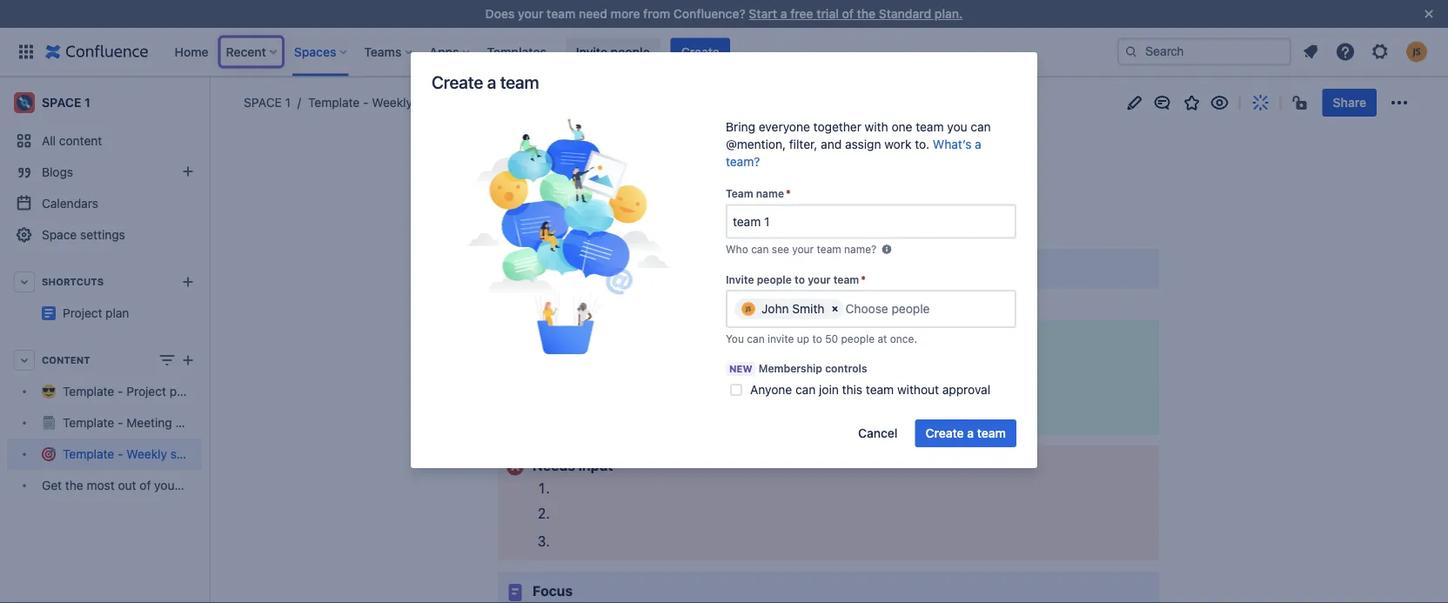 Task type: locate. For each thing, give the bounding box(es) containing it.
0 horizontal spatial status
[[170, 447, 205, 461]]

create down apps popup button
[[432, 71, 483, 92]]

this down controls at bottom
[[842, 383, 863, 397]]

by
[[576, 189, 588, 201]]

people right many
[[785, 206, 819, 218]]

create a page image
[[178, 350, 199, 371]]

page
[[880, 206, 905, 218]]

2 vertical spatial create
[[926, 426, 964, 441]]

banner
[[0, 27, 1449, 77]]

template
[[308, 95, 360, 110], [529, 135, 623, 164], [63, 384, 114, 399], [63, 416, 114, 430], [63, 447, 114, 461]]

invite people
[[576, 44, 650, 59]]

1 horizontal spatial to
[[813, 333, 823, 345]]

1 vertical spatial template - weekly status report
[[529, 135, 854, 164]]

new
[[730, 363, 753, 375]]

1 horizontal spatial create a team
[[926, 426, 1006, 441]]

weekly inside space element
[[127, 447, 167, 461]]

* right name
[[786, 188, 791, 200]]

template inside template - meeting notes "link"
[[63, 416, 114, 430]]

can inside new membership controls anyone can join this team without approval
[[796, 383, 816, 397]]

see
[[711, 206, 730, 218]]

0 horizontal spatial 1
[[84, 95, 90, 110]]

of right out
[[140, 478, 151, 493]]

invite for invite people to your team *
[[726, 273, 755, 286]]

to.
[[915, 137, 930, 151]]

create a team down approval
[[926, 426, 1006, 441]]

can left see
[[752, 243, 769, 256]]

status down the apps on the top of page
[[416, 95, 451, 110]]

0 vertical spatial *
[[786, 188, 791, 200]]

1 vertical spatial report
[[792, 135, 854, 164]]

e.g. HR Team, Redesign Project, Team Mango field
[[728, 206, 1015, 237]]

team
[[547, 7, 576, 21], [500, 71, 539, 92], [916, 120, 944, 134], [817, 243, 842, 256], [834, 273, 860, 286], [866, 383, 894, 397], [978, 426, 1006, 441], [182, 478, 211, 493]]

0 horizontal spatial template - weekly status report link
[[7, 439, 243, 470]]

0 horizontal spatial create
[[432, 71, 483, 92]]

template - weekly status report
[[308, 95, 488, 110], [529, 135, 854, 164], [63, 447, 243, 461]]

your inside space element
[[154, 478, 179, 493]]

space 1 link
[[7, 85, 202, 120], [244, 94, 291, 111]]

1 horizontal spatial invite
[[726, 273, 755, 286]]

report inside space element
[[208, 447, 243, 461]]

team up to.
[[916, 120, 944, 134]]

people down more at the top of the page
[[611, 44, 650, 59]]

get
[[42, 478, 62, 493]]

the right get
[[65, 478, 83, 493]]

- inside "link"
[[118, 416, 123, 430]]

1 horizontal spatial space 1
[[244, 95, 291, 110]]

with
[[865, 120, 889, 134]]

1 vertical spatial and
[[569, 260, 592, 277]]

1 space from the left
[[42, 95, 81, 110]]

to right up
[[813, 333, 823, 345]]

report up space
[[208, 447, 243, 461]]

1 vertical spatial create a team
[[926, 426, 1006, 441]]

0 horizontal spatial report
[[208, 447, 243, 461]]

this left page
[[859, 206, 877, 218]]

* down name?
[[861, 273, 866, 286]]

your right see
[[793, 243, 814, 256]]

content button
[[7, 345, 202, 376]]

2 horizontal spatial create
[[926, 426, 964, 441]]

settings
[[80, 228, 125, 242]]

settings icon image
[[1370, 41, 1391, 62]]

0 horizontal spatial of
[[140, 478, 151, 493]]

people
[[611, 44, 650, 59], [785, 206, 819, 218], [757, 273, 792, 286], [842, 333, 875, 345]]

space
[[42, 95, 81, 110], [244, 95, 282, 110]]

template for the bottommost template - weekly status report link
[[63, 447, 114, 461]]

see how many people viewed this page button
[[694, 204, 905, 222]]

can right you
[[747, 333, 765, 345]]

template - weekly status report inside space element
[[63, 447, 243, 461]]

2 vertical spatial status
[[170, 447, 205, 461]]

template - weekly status report link up out
[[7, 439, 243, 470]]

0 vertical spatial status
[[416, 95, 451, 110]]

this
[[859, 206, 877, 218], [634, 260, 657, 277], [842, 383, 863, 397]]

a left the free
[[781, 7, 788, 21]]

join
[[819, 383, 839, 397]]

once.
[[890, 333, 918, 345]]

and
[[821, 137, 842, 151], [569, 260, 592, 277]]

0 horizontal spatial space
[[42, 95, 81, 110]]

create inside button
[[926, 426, 964, 441]]

template for template - meeting notes "link"
[[63, 416, 114, 430]]

smith
[[793, 302, 825, 316]]

shortcuts
[[42, 276, 104, 288]]

meeting
[[127, 416, 172, 430]]

0 vertical spatial to
[[795, 273, 805, 286]]

up
[[797, 333, 810, 345]]

space element
[[0, 77, 247, 603]]

what's a team?
[[726, 137, 982, 169]]

0 vertical spatial create
[[681, 44, 720, 59]]

1 vertical spatial *
[[861, 273, 866, 286]]

0 horizontal spatial space 1
[[42, 95, 90, 110]]

1 vertical spatial of
[[140, 478, 151, 493]]

template - weekly status report up the created on the left top
[[529, 135, 854, 164]]

team left need
[[547, 7, 576, 21]]

0 vertical spatial and
[[821, 137, 842, 151]]

0 vertical spatial template - weekly status report
[[308, 95, 488, 110]]

copy
[[533, 260, 565, 277]]

0 vertical spatial the
[[857, 7, 876, 21]]

each
[[730, 260, 761, 277]]

weekly
[[372, 95, 413, 110], [644, 135, 719, 164], [127, 447, 167, 461]]

50
[[826, 333, 839, 345]]

:dart: image
[[498, 141, 521, 164]]

at
[[878, 333, 888, 345]]

how
[[733, 206, 753, 218]]

read
[[656, 206, 678, 218]]

report down together
[[792, 135, 854, 164]]

0 vertical spatial create a team
[[432, 71, 539, 92]]

your right out
[[154, 478, 179, 493]]

0 vertical spatial this
[[859, 206, 877, 218]]

templates link
[[482, 38, 552, 66]]

space 1
[[42, 95, 90, 110], [244, 95, 291, 110]]

template - weekly status report link
[[291, 94, 488, 111], [7, 439, 243, 470]]

team name *
[[726, 188, 791, 200]]

status down notes
[[170, 447, 205, 461]]

apps button
[[424, 38, 477, 66]]

0 horizontal spatial invite
[[576, 44, 608, 59]]

create inside global element
[[681, 44, 720, 59]]

template - weekly status report down the meeting on the left of page
[[63, 447, 243, 461]]

0 vertical spatial template - weekly status report link
[[291, 94, 488, 111]]

see how many people viewed this page
[[711, 206, 905, 218]]

invite down need
[[576, 44, 608, 59]]

clear image
[[828, 302, 842, 316]]

1 horizontal spatial 1
[[285, 95, 291, 110]]

template inside template - project plan link
[[63, 384, 114, 399]]

report down apps popup button
[[454, 95, 488, 110]]

your right "does"
[[518, 7, 544, 21]]

a down approval
[[968, 426, 974, 441]]

2 vertical spatial weekly
[[127, 447, 167, 461]]

this right paste
[[634, 260, 657, 277]]

0 vertical spatial of
[[842, 7, 854, 21]]

team left space
[[182, 478, 211, 493]]

paste
[[596, 260, 631, 277]]

without
[[898, 383, 940, 397]]

team?
[[726, 155, 760, 169]]

close image
[[1419, 3, 1440, 24]]

the
[[857, 7, 876, 21], [65, 478, 83, 493]]

1 vertical spatial invite
[[726, 273, 755, 286]]

the right trial
[[857, 7, 876, 21]]

space settings
[[42, 228, 125, 242]]

all
[[42, 134, 56, 148]]

create down confluence?
[[681, 44, 720, 59]]

create link
[[671, 38, 730, 66]]

can right the you
[[971, 120, 991, 134]]

2 vertical spatial this
[[842, 383, 863, 397]]

confluence image
[[45, 41, 148, 62], [45, 41, 148, 62]]

1 horizontal spatial *
[[861, 273, 866, 286]]

ago
[[594, 206, 613, 218]]

what's
[[933, 137, 972, 151]]

1 vertical spatial to
[[813, 333, 823, 345]]

0 horizontal spatial *
[[786, 188, 791, 200]]

plan.
[[935, 7, 963, 21]]

owned by
[[538, 189, 590, 201]]

focus
[[533, 583, 573, 599]]

of right trial
[[842, 7, 854, 21]]

tree
[[7, 376, 247, 502]]

1 horizontal spatial space
[[244, 95, 282, 110]]

input
[[579, 457, 613, 474]]

1
[[84, 95, 90, 110], [285, 95, 291, 110], [627, 206, 632, 218]]

and right "copy"
[[569, 260, 592, 277]]

and inside bring everyone together with one team you can @mention, filter, and assign work to.
[[821, 137, 842, 151]]

team left the without
[[866, 383, 894, 397]]

create a blog image
[[178, 161, 199, 182]]

status down bring
[[724, 135, 787, 164]]

invite inside button
[[576, 44, 608, 59]]

membership
[[759, 363, 823, 375]]

needs
[[533, 457, 576, 474]]

of inside get the most out of your team space link
[[140, 478, 151, 493]]

needs input
[[533, 457, 613, 474]]

can
[[971, 120, 991, 134], [752, 243, 769, 256], [747, 333, 765, 345], [796, 383, 816, 397]]

does
[[486, 7, 515, 21]]

a right what's at top right
[[975, 137, 982, 151]]

tree containing template - project plan
[[7, 376, 247, 502]]

star image
[[1182, 92, 1203, 113]]

start a free trial of the standard plan. link
[[749, 7, 963, 21]]

and down together
[[821, 137, 842, 151]]

start
[[749, 7, 778, 21]]

2 horizontal spatial weekly
[[644, 135, 719, 164]]

status inside space element
[[170, 447, 205, 461]]

2 horizontal spatial 1
[[627, 206, 632, 218]]

report
[[454, 95, 488, 110], [792, 135, 854, 164], [208, 447, 243, 461]]

- for template - project plan link
[[118, 384, 123, 399]]

john smith
[[762, 302, 825, 316]]

1 horizontal spatial weekly
[[372, 95, 413, 110]]

1 vertical spatial status
[[724, 135, 787, 164]]

template - project plan image
[[42, 306, 56, 320]]

0 horizontal spatial the
[[65, 478, 83, 493]]

1 horizontal spatial create
[[681, 44, 720, 59]]

1 space 1 from the left
[[42, 95, 90, 110]]

invite
[[768, 333, 794, 345]]

0 horizontal spatial template - weekly status report
[[63, 447, 243, 461]]

1 horizontal spatial and
[[821, 137, 842, 151]]

a
[[781, 7, 788, 21], [487, 71, 496, 92], [975, 137, 982, 151], [968, 426, 974, 441]]

create a team down templates link
[[432, 71, 539, 92]]

this inside see how many people viewed this page button
[[859, 206, 877, 218]]

this inside new membership controls anyone can join this team without approval
[[842, 383, 863, 397]]

0 vertical spatial report
[[454, 95, 488, 110]]

everyone
[[759, 120, 810, 134]]

all content link
[[7, 125, 202, 157]]

free
[[791, 7, 814, 21]]

to down who can see your team name?
[[795, 273, 805, 286]]

- for the bottommost template - weekly status report link
[[118, 447, 123, 461]]

0 vertical spatial invite
[[576, 44, 608, 59]]

get the most out of your team space
[[42, 478, 247, 493]]

panel note image
[[505, 582, 526, 603]]

invite down who
[[726, 273, 755, 286]]

2 vertical spatial template - weekly status report
[[63, 447, 243, 461]]

1 vertical spatial create
[[432, 71, 483, 92]]

create down approval
[[926, 426, 964, 441]]

2 vertical spatial report
[[208, 447, 243, 461]]

0 horizontal spatial to
[[795, 273, 805, 286]]

can left join
[[796, 383, 816, 397]]

0 horizontal spatial weekly
[[127, 447, 167, 461]]

1 horizontal spatial of
[[842, 7, 854, 21]]

more
[[611, 7, 640, 21]]

together
[[814, 120, 862, 134]]

most
[[87, 478, 115, 493]]

team inside bring everyone together with one team you can @mention, filter, and assign work to.
[[916, 120, 944, 134]]

your
[[518, 7, 544, 21], [793, 243, 814, 256], [808, 273, 831, 286], [154, 478, 179, 493]]

space 1 inside space element
[[42, 95, 90, 110]]

template - weekly status report down the apps on the top of page
[[308, 95, 488, 110]]

shortcuts button
[[7, 266, 202, 298]]

trial
[[817, 7, 839, 21]]

template - weekly status report link down the apps on the top of page
[[291, 94, 488, 111]]

cancel
[[859, 426, 898, 441]]

1 horizontal spatial template - weekly status report link
[[291, 94, 488, 111]]

1 vertical spatial the
[[65, 478, 83, 493]]

team down approval
[[978, 426, 1006, 441]]



Task type: describe. For each thing, give the bounding box(es) containing it.
1 horizontal spatial report
[[454, 95, 488, 110]]

edit this page image
[[1125, 92, 1146, 113]]

2 horizontal spatial status
[[724, 135, 787, 164]]

can inside bring everyone together with one team you can @mention, filter, and assign work to.
[[971, 120, 991, 134]]

filter,
[[790, 137, 818, 151]]

need
[[579, 7, 608, 21]]

team up clear icon
[[834, 273, 860, 286]]

bring
[[726, 120, 756, 134]]

blogs link
[[7, 157, 202, 188]]

out
[[118, 478, 136, 493]]

owned
[[538, 189, 573, 201]]

week.
[[764, 260, 801, 277]]

many
[[756, 206, 783, 218]]

min
[[635, 206, 653, 218]]

templates
[[487, 44, 547, 59]]

2 horizontal spatial template - weekly status report
[[529, 135, 854, 164]]

minutes
[[553, 206, 592, 218]]

content
[[59, 134, 102, 148]]

template - meeting notes
[[63, 416, 207, 430]]

Choose people text field
[[846, 300, 953, 318]]

your team name is visible to anyone in your organisation. it may be visible on work shared outside your organisation. image
[[880, 242, 894, 256]]

invite for invite people
[[576, 44, 608, 59]]

panel error image
[[505, 457, 526, 478]]

work
[[885, 137, 912, 151]]

team down templates link
[[500, 71, 539, 92]]

18
[[538, 206, 550, 218]]

create a team inside button
[[926, 426, 1006, 441]]

banner containing home
[[0, 27, 1449, 77]]

0 vertical spatial weekly
[[372, 95, 413, 110]]

calendars link
[[7, 188, 202, 219]]

, created
[[646, 189, 692, 201]]

a inside what's a team?
[[975, 137, 982, 151]]

0 horizontal spatial create a team
[[432, 71, 539, 92]]

for
[[710, 260, 727, 277]]

copy and paste this section for each week.
[[533, 260, 801, 277]]

who can see your team name?
[[726, 243, 877, 256]]

1 horizontal spatial space 1 link
[[244, 94, 291, 111]]

1 vertical spatial weekly
[[644, 135, 719, 164]]

create a team element
[[447, 118, 690, 359]]

2 space from the left
[[244, 95, 282, 110]]

content
[[42, 355, 90, 366]]

approval
[[943, 383, 991, 397]]

who
[[726, 243, 749, 256]]

team inside create a team button
[[978, 426, 1006, 441]]

see
[[772, 243, 790, 256]]

all content
[[42, 134, 102, 148]]

template - meeting notes link
[[7, 407, 207, 439]]

Search field
[[1118, 38, 1292, 66]]

global element
[[10, 27, 1114, 76]]

- for template - meeting notes "link"
[[118, 416, 123, 430]]

:dart: image
[[498, 141, 521, 164]]

win
[[533, 332, 559, 348]]

team inside new membership controls anyone can join this team without approval
[[866, 383, 894, 397]]

1 horizontal spatial template - weekly status report
[[308, 95, 488, 110]]

apps
[[430, 44, 459, 59]]

cancel button
[[848, 420, 909, 448]]

1 vertical spatial template - weekly status report link
[[7, 439, 243, 470]]

search image
[[1125, 45, 1139, 59]]

space
[[214, 478, 247, 493]]

you
[[948, 120, 968, 134]]

space inside space element
[[42, 95, 81, 110]]

home
[[175, 44, 209, 59]]

get the most out of your team space link
[[7, 470, 247, 502]]

space
[[42, 228, 77, 242]]

controls
[[826, 363, 868, 375]]

18 minutes ago
[[538, 206, 613, 218]]

1 horizontal spatial status
[[416, 95, 451, 110]]

name?
[[845, 243, 877, 256]]

name
[[756, 188, 784, 200]]

panel info image
[[505, 260, 526, 281]]

new membership controls anyone can join this team without approval
[[730, 363, 991, 397]]

calendars
[[42, 196, 98, 211]]

team left name?
[[817, 243, 842, 256]]

one
[[892, 120, 913, 134]]

team
[[726, 188, 754, 200]]

a down templates link
[[487, 71, 496, 92]]

does your team need more from confluence? start a free trial of the standard plan.
[[486, 7, 963, 21]]

people left at
[[842, 333, 875, 345]]

1 horizontal spatial the
[[857, 7, 876, 21]]

0 horizontal spatial space 1 link
[[7, 85, 202, 120]]

notes
[[175, 416, 207, 430]]

team inside get the most out of your team space link
[[182, 478, 211, 493]]

1 inside space element
[[84, 95, 90, 110]]

2 horizontal spatial report
[[792, 135, 854, 164]]

people inside global element
[[611, 44, 650, 59]]

create a team image
[[465, 118, 672, 354]]

john smith image
[[742, 302, 756, 316]]

1 vertical spatial this
[[634, 260, 657, 277]]

you
[[726, 333, 744, 345]]

anyone
[[751, 383, 792, 397]]

template - project plan link
[[7, 376, 202, 407]]

the inside space element
[[65, 478, 83, 493]]

your up smith
[[808, 273, 831, 286]]

viewed
[[822, 206, 856, 218]]

2 space 1 from the left
[[244, 95, 291, 110]]

,
[[646, 189, 649, 201]]

create a team button
[[916, 420, 1017, 448]]

plan
[[170, 384, 193, 399]]

john
[[762, 302, 789, 316]]

a inside create a team button
[[968, 426, 974, 441]]

tree inside space element
[[7, 376, 247, 502]]

confluence?
[[674, 7, 746, 21]]

template for template - project plan link
[[63, 384, 114, 399]]

invite people to your team *
[[726, 273, 866, 286]]

0 horizontal spatial and
[[569, 260, 592, 277]]

section
[[660, 260, 706, 277]]

people up john
[[757, 273, 792, 286]]

@mention,
[[726, 137, 786, 151]]

home link
[[169, 38, 214, 66]]



Task type: vqa. For each thing, say whether or not it's contained in the screenshot.
the topmost status.
no



